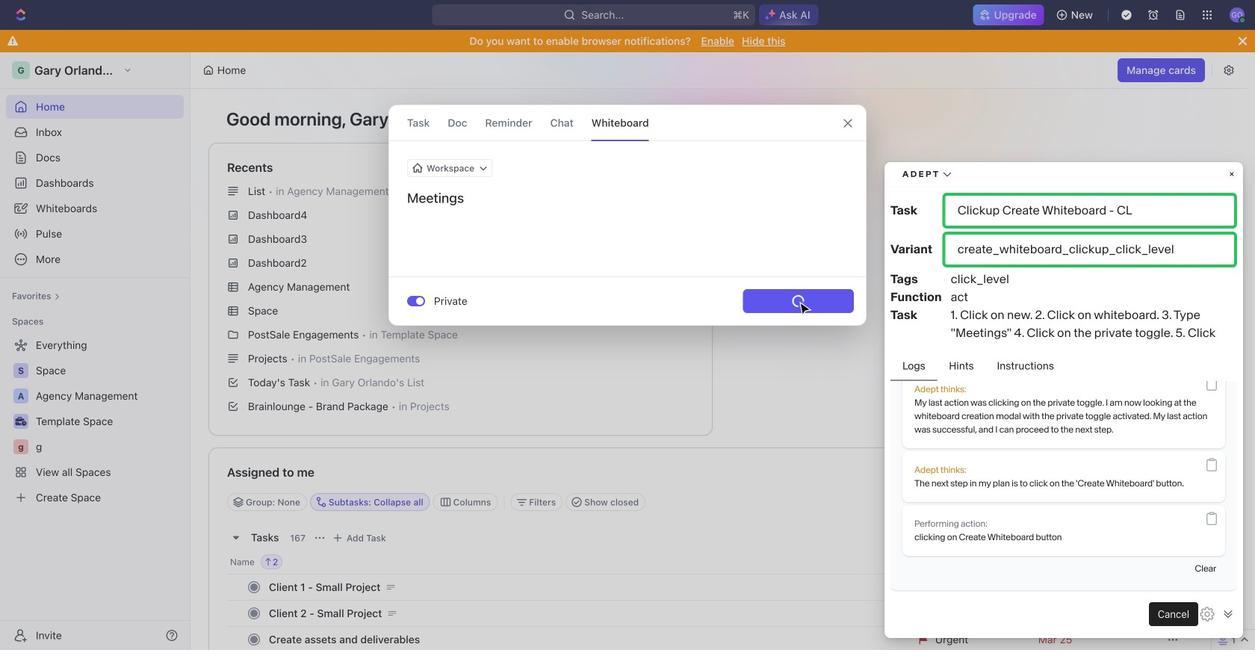 Task type: vqa. For each thing, say whether or not it's contained in the screenshot.
"Mind Map"
no



Task type: describe. For each thing, give the bounding box(es) containing it.
sidebar navigation
[[0, 52, 191, 650]]



Task type: locate. For each thing, give the bounding box(es) containing it.
dialog
[[389, 105, 867, 326]]

Search tasks... text field
[[999, 491, 1148, 513]]

tree
[[6, 333, 184, 510]]

tree inside the sidebar navigation
[[6, 333, 184, 510]]

Name this Whiteboard... field
[[389, 189, 866, 207]]



